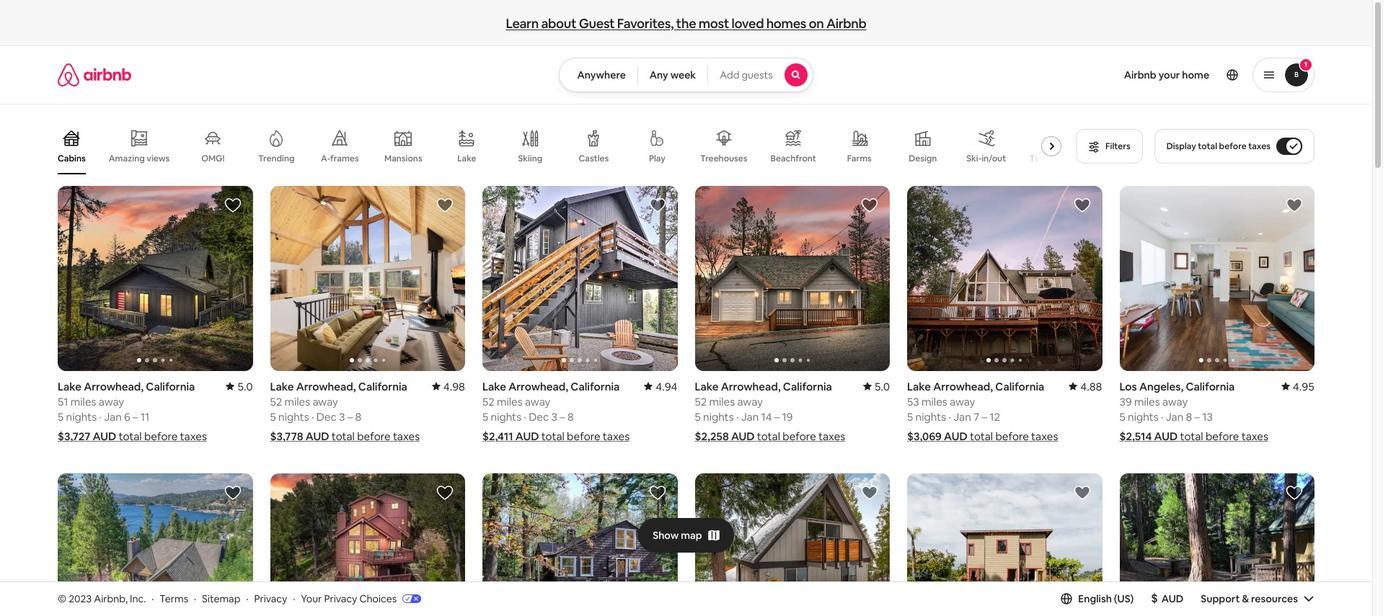 Task type: locate. For each thing, give the bounding box(es) containing it.
away
[[99, 395, 124, 409], [313, 395, 338, 409], [525, 395, 551, 409], [738, 395, 763, 409], [950, 395, 976, 409], [1163, 395, 1189, 409]]

lake inside lake arrowhead, california 53 miles away 5 nights · jan 7 – 12 $3,069 aud total before taxes
[[908, 380, 932, 394]]

jan for jan 6 – 11
[[104, 411, 122, 424]]

nights up $2,411 aud
[[491, 411, 522, 424]]

5 nights from the left
[[916, 411, 947, 424]]

airbnb inside learn about guest favorites, the most loved homes on airbnb link
[[827, 15, 867, 32]]

dec up $3,778 aud
[[317, 411, 337, 424]]

away inside the lake arrowhead, california 51 miles away 5 nights · jan 6 – 11 $3,727 aud total before taxes
[[99, 395, 124, 409]]

jan inside lake arrowhead, california 52 miles away 5 nights · jan 14 – 19 $2,258 aud total before taxes
[[742, 411, 759, 424]]

arrowhead, up 7 on the right bottom of page
[[934, 380, 994, 394]]

english (us)
[[1079, 593, 1135, 606]]

2 5 from the left
[[270, 411, 276, 424]]

6 california from the left
[[1187, 380, 1236, 394]]

1 horizontal spatial 5.0
[[875, 380, 890, 394]]

any week button
[[638, 58, 709, 92]]

52 up $2,411 aud
[[483, 395, 495, 409]]

california for lake arrowhead, california 51 miles away 5 nights · jan 6 – 11 $3,727 aud total before taxes
[[146, 380, 195, 394]]

3 away from the left
[[525, 395, 551, 409]]

12
[[990, 411, 1001, 424]]

· up $2,258 aud
[[737, 411, 739, 424]]

None search field
[[560, 58, 814, 92]]

2 52 from the left
[[483, 395, 495, 409]]

2 3 from the left
[[552, 411, 558, 424]]

miles right 51 on the bottom left of page
[[71, 395, 96, 409]]

nights for $3,727 aud
[[66, 411, 97, 424]]

add to wishlist: lake arrowhead, california image for 4.88
[[1074, 197, 1091, 214]]

6 – from the left
[[1195, 411, 1201, 424]]

nights inside the lake arrowhead, california 51 miles away 5 nights · jan 6 – 11 $3,727 aud total before taxes
[[66, 411, 97, 424]]

away inside the los angeles, california 39 miles away 5 nights · jan 8 – 13 $2,514 aud total before taxes
[[1163, 395, 1189, 409]]

taxes inside lake arrowhead, california 53 miles away 5 nights · jan 7 – 12 $3,069 aud total before taxes
[[1032, 430, 1059, 444]]

miles inside lake arrowhead, california 52 miles away 5 nights · jan 14 – 19 $2,258 aud total before taxes
[[710, 395, 735, 409]]

52 up $2,258 aud
[[695, 395, 707, 409]]

52 inside lake arrowhead, california 52 miles away 5 nights · jan 14 – 19 $2,258 aud total before taxes
[[695, 395, 707, 409]]

total down the 14
[[758, 430, 781, 444]]

2 horizontal spatial 8
[[1187, 411, 1193, 424]]

– inside lake arrowhead, california 52 miles away 5 nights · jan 14 – 19 $2,258 aud total before taxes
[[775, 411, 780, 424]]

1 8 from the left
[[355, 411, 362, 424]]

privacy link
[[254, 593, 287, 606]]

lake inside lake arrowhead, california 52 miles away 5 nights · jan 14 – 19 $2,258 aud total before taxes
[[695, 380, 719, 394]]

total inside lake arrowhead, california 52 miles away 5 nights · dec 3 – 8 $2,411 aud total before taxes
[[542, 430, 565, 444]]

total inside the lake arrowhead, california 51 miles away 5 nights · jan 6 – 11 $3,727 aud total before taxes
[[119, 430, 142, 444]]

52 for lake arrowhead, california 52 miles away 5 nights · dec 3 – 8 $3,778 aud total before taxes
[[270, 395, 282, 409]]

cabins
[[58, 153, 86, 165]]

11
[[141, 411, 150, 424]]

taxes
[[1249, 141, 1271, 152], [180, 430, 207, 444], [393, 430, 420, 444], [603, 430, 630, 444], [819, 430, 846, 444], [1032, 430, 1059, 444], [1242, 430, 1269, 444]]

· up $3,069 aud
[[949, 411, 952, 424]]

1 horizontal spatial airbnb
[[1125, 69, 1157, 82]]

1 horizontal spatial 52
[[483, 395, 495, 409]]

· inside lake arrowhead, california 52 miles away 5 nights · dec 3 – 8 $2,411 aud total before taxes
[[524, 411, 527, 424]]

– for $3,727 aud
[[133, 411, 138, 424]]

total inside lake arrowhead, california 52 miles away 5 nights · dec 3 – 8 $3,778 aud total before taxes
[[332, 430, 355, 444]]

4.95
[[1294, 380, 1315, 394]]

taxes for lake arrowhead, california 52 miles away 5 nights · dec 3 – 8 $3,778 aud total before taxes
[[393, 430, 420, 444]]

display total before taxes
[[1167, 141, 1271, 152]]

nights up $2,258 aud
[[704, 411, 734, 424]]

19
[[783, 411, 793, 424]]

total down "6"
[[119, 430, 142, 444]]

4 jan from the left
[[1167, 411, 1184, 424]]

2 – from the left
[[348, 411, 353, 424]]

4 – from the left
[[775, 411, 780, 424]]

1 vertical spatial airbnb
[[1125, 69, 1157, 82]]

5 for $3,727 aud
[[58, 411, 64, 424]]

2 nights from the left
[[279, 411, 309, 424]]

2 privacy from the left
[[324, 593, 357, 606]]

1 jan from the left
[[104, 411, 122, 424]]

a-frames
[[321, 153, 359, 165]]

add
[[720, 69, 740, 82]]

3 arrowhead, from the left
[[509, 380, 569, 394]]

learn about guest favorites, the most loved homes on airbnb
[[506, 15, 867, 32]]

0 horizontal spatial airbnb
[[827, 15, 867, 32]]

california inside lake arrowhead, california 52 miles away 5 nights · jan 14 – 19 $2,258 aud total before taxes
[[784, 380, 833, 394]]

nights
[[66, 411, 97, 424], [279, 411, 309, 424], [491, 411, 522, 424], [704, 411, 734, 424], [916, 411, 947, 424], [1129, 411, 1159, 424]]

5 miles from the left
[[922, 395, 948, 409]]

jan left the 14
[[742, 411, 759, 424]]

before inside lake arrowhead, california 52 miles away 5 nights · dec 3 – 8 $2,411 aud total before taxes
[[567, 430, 601, 444]]

$3,069 aud
[[908, 430, 968, 444]]

8
[[355, 411, 362, 424], [568, 411, 574, 424], [1187, 411, 1193, 424]]

4 away from the left
[[738, 395, 763, 409]]

lake up 53
[[908, 380, 932, 394]]

· inside lake arrowhead, california 53 miles away 5 nights · jan 7 – 12 $3,069 aud total before taxes
[[949, 411, 952, 424]]

1 dec from the left
[[317, 411, 337, 424]]

2 horizontal spatial add to wishlist: lake arrowhead, california image
[[1074, 197, 1091, 214]]

1 california from the left
[[146, 380, 195, 394]]

away up "6"
[[99, 395, 124, 409]]

total for lake arrowhead, california 51 miles away 5 nights · jan 6 – 11 $3,727 aud total before taxes
[[119, 430, 142, 444]]

before inside lake arrowhead, california 52 miles away 5 nights · jan 14 – 19 $2,258 aud total before taxes
[[783, 430, 817, 444]]

total right $3,778 aud
[[332, 430, 355, 444]]

1 away from the left
[[99, 395, 124, 409]]

2 away from the left
[[313, 395, 338, 409]]

8 for $3,778 aud
[[355, 411, 362, 424]]

5 down 51 on the bottom left of page
[[58, 411, 64, 424]]

lake right 4.98
[[483, 380, 507, 394]]

3 miles from the left
[[497, 395, 523, 409]]

– inside the los angeles, california 39 miles away 5 nights · jan 8 – 13 $2,514 aud total before taxes
[[1195, 411, 1201, 424]]

3 8 from the left
[[1187, 411, 1193, 424]]

your privacy choices
[[301, 593, 397, 606]]

nights inside lake arrowhead, california 52 miles away 5 nights · dec 3 – 8 $2,411 aud total before taxes
[[491, 411, 522, 424]]

4 california from the left
[[784, 380, 833, 394]]

· up the $2,514 aud
[[1162, 411, 1164, 424]]

jan up the $2,514 aud
[[1167, 411, 1184, 424]]

nights inside lake arrowhead, california 52 miles away 5 nights · dec 3 – 8 $3,778 aud total before taxes
[[279, 411, 309, 424]]

jan inside lake arrowhead, california 53 miles away 5 nights · jan 7 – 12 $3,069 aud total before taxes
[[954, 411, 972, 424]]

california left 4.94 out of 5 average rating icon
[[571, 380, 620, 394]]

8 inside lake arrowhead, california 52 miles away 5 nights · dec 3 – 8 $3,778 aud total before taxes
[[355, 411, 362, 424]]

miles inside lake arrowhead, california 52 miles away 5 nights · dec 3 – 8 $3,778 aud total before taxes
[[285, 395, 310, 409]]

jan left "6"
[[104, 411, 122, 424]]

support & resources button
[[1202, 593, 1315, 606]]

privacy right 'your'
[[324, 593, 357, 606]]

3 nights from the left
[[491, 411, 522, 424]]

5 down 53
[[908, 411, 914, 424]]

0 horizontal spatial add to wishlist: lake arrowhead, california image
[[224, 197, 241, 214]]

guests
[[742, 69, 773, 82]]

$2,258 aud
[[695, 430, 755, 444]]

5 up $3,778 aud
[[270, 411, 276, 424]]

5 down 39
[[1120, 411, 1126, 424]]

california up 11
[[146, 380, 195, 394]]

1 horizontal spatial 8
[[568, 411, 574, 424]]

choices
[[360, 593, 397, 606]]

away inside lake arrowhead, california 53 miles away 5 nights · jan 7 – 12 $3,069 aud total before taxes
[[950, 395, 976, 409]]

arrowhead, inside the lake arrowhead, california 51 miles away 5 nights · jan 6 – 11 $3,727 aud total before taxes
[[84, 380, 144, 394]]

away for $3,727 aud
[[99, 395, 124, 409]]

1 5 from the left
[[58, 411, 64, 424]]

arrowhead, inside lake arrowhead, california 52 miles away 5 nights · dec 3 – 8 $3,778 aud total before taxes
[[296, 380, 356, 394]]

– inside lake arrowhead, california 52 miles away 5 nights · dec 3 – 8 $2,411 aud total before taxes
[[560, 411, 565, 424]]

lake for lake arrowhead, california 52 miles away 5 nights · dec 3 – 8 $3,778 aud total before taxes
[[270, 380, 294, 394]]

any week
[[650, 69, 696, 82]]

2 arrowhead, from the left
[[296, 380, 356, 394]]

8 inside lake arrowhead, california 52 miles away 5 nights · dec 3 – 8 $2,411 aud total before taxes
[[568, 411, 574, 424]]

beachfront
[[771, 153, 817, 165]]

· right terms link
[[194, 593, 196, 606]]

– inside lake arrowhead, california 53 miles away 5 nights · jan 7 – 12 $3,069 aud total before taxes
[[982, 411, 988, 424]]

0 vertical spatial homes
[[767, 15, 807, 32]]

4.95 out of 5 average rating image
[[1282, 380, 1315, 394]]

total for lake arrowhead, california 53 miles away 5 nights · jan 7 – 12 $3,069 aud total before taxes
[[970, 430, 994, 444]]

52
[[270, 395, 282, 409], [483, 395, 495, 409], [695, 395, 707, 409]]

5 up $2,411 aud
[[483, 411, 489, 424]]

0 vertical spatial airbnb
[[827, 15, 867, 32]]

1 horizontal spatial homes
[[1049, 153, 1077, 165]]

lake arrowhead, california 52 miles away 5 nights · dec 3 – 8 $3,778 aud total before taxes
[[270, 380, 420, 444]]

arrowhead, inside lake arrowhead, california 52 miles away 5 nights · jan 14 – 19 $2,258 aud total before taxes
[[721, 380, 781, 394]]

before inside the lake arrowhead, california 51 miles away 5 nights · jan 6 – 11 $3,727 aud total before taxes
[[144, 430, 178, 444]]

taxes inside the los angeles, california 39 miles away 5 nights · jan 8 – 13 $2,514 aud total before taxes
[[1242, 430, 1269, 444]]

show map
[[653, 529, 703, 542]]

2 horizontal spatial 52
[[695, 395, 707, 409]]

sitemap link
[[202, 593, 241, 606]]

– for $3,778 aud
[[348, 411, 353, 424]]

nights inside the los angeles, california 39 miles away 5 nights · jan 8 – 13 $2,514 aud total before taxes
[[1129, 411, 1159, 424]]

3 52 from the left
[[695, 395, 707, 409]]

· up $3,727 aud
[[99, 411, 102, 424]]

jan inside the lake arrowhead, california 51 miles away 5 nights · jan 6 – 11 $3,727 aud total before taxes
[[104, 411, 122, 424]]

arrowhead, for $3,727 aud
[[84, 380, 144, 394]]

0 horizontal spatial 3
[[339, 411, 345, 424]]

add to wishlist: los angeles, california image
[[1074, 485, 1091, 502]]

dec up $2,411 aud
[[529, 411, 549, 424]]

mansions
[[385, 153, 423, 165]]

nights up the $2,514 aud
[[1129, 411, 1159, 424]]

6 away from the left
[[1163, 395, 1189, 409]]

california inside lake arrowhead, california 52 miles away 5 nights · dec 3 – 8 $3,778 aud total before taxes
[[359, 380, 408, 394]]

4 miles from the left
[[710, 395, 735, 409]]

5 for $2,411 aud
[[483, 411, 489, 424]]

total
[[1199, 141, 1218, 152], [119, 430, 142, 444], [332, 430, 355, 444], [542, 430, 565, 444], [758, 430, 781, 444], [970, 430, 994, 444], [1181, 430, 1204, 444]]

lake right 4.94
[[695, 380, 719, 394]]

before for lake arrowhead, california 52 miles away 5 nights · jan 14 – 19 $2,258 aud total before taxes
[[783, 430, 817, 444]]

airbnb your home link
[[1116, 60, 1219, 90]]

arrowhead, up $2,411 aud
[[509, 380, 569, 394]]

arrowhead, inside lake arrowhead, california 52 miles away 5 nights · dec 3 – 8 $2,411 aud total before taxes
[[509, 380, 569, 394]]

4 arrowhead, from the left
[[721, 380, 781, 394]]

· up $2,411 aud
[[524, 411, 527, 424]]

nights inside lake arrowhead, california 52 miles away 5 nights · jan 14 – 19 $2,258 aud total before taxes
[[704, 411, 734, 424]]

4 5 from the left
[[695, 411, 701, 424]]

castles
[[579, 153, 609, 165]]

arrowhead,
[[84, 380, 144, 394], [296, 380, 356, 394], [509, 380, 569, 394], [721, 380, 781, 394], [934, 380, 994, 394]]

1 arrowhead, from the left
[[84, 380, 144, 394]]

arrowhead, up the 14
[[721, 380, 781, 394]]

· up $3,778 aud
[[312, 411, 314, 424]]

5
[[58, 411, 64, 424], [270, 411, 276, 424], [483, 411, 489, 424], [695, 411, 701, 424], [908, 411, 914, 424], [1120, 411, 1126, 424]]

2 8 from the left
[[568, 411, 574, 424]]

display
[[1167, 141, 1197, 152]]

miles up $3,778 aud
[[285, 395, 310, 409]]

4.98
[[444, 380, 465, 394]]

california up 19
[[784, 380, 833, 394]]

0 horizontal spatial privacy
[[254, 593, 287, 606]]

lake up 51 on the bottom left of page
[[58, 380, 82, 394]]

taxes inside lake arrowhead, california 52 miles away 5 nights · dec 3 – 8 $2,411 aud total before taxes
[[603, 430, 630, 444]]

away for $3,778 aud
[[313, 395, 338, 409]]

on
[[809, 15, 824, 32]]

california inside the lake arrowhead, california 51 miles away 5 nights · jan 6 – 11 $3,727 aud total before taxes
[[146, 380, 195, 394]]

1 horizontal spatial privacy
[[324, 593, 357, 606]]

53
[[908, 395, 920, 409]]

privacy
[[254, 593, 287, 606], [324, 593, 357, 606]]

add to wishlist: lake arrowhead, california image
[[437, 197, 454, 214], [649, 197, 666, 214], [862, 197, 879, 214], [224, 485, 241, 502], [649, 485, 666, 502]]

away up 7 on the right bottom of page
[[950, 395, 976, 409]]

52 inside lake arrowhead, california 52 miles away 5 nights · dec 3 – 8 $3,778 aud total before taxes
[[270, 395, 282, 409]]

nights up $3,069 aud
[[916, 411, 947, 424]]

california up the 12
[[996, 380, 1045, 394]]

arrowhead, for $2,411 aud
[[509, 380, 569, 394]]

arrowhead, up "6"
[[84, 380, 144, 394]]

total right $2,411 aud
[[542, 430, 565, 444]]

1 – from the left
[[133, 411, 138, 424]]

3 california from the left
[[571, 380, 620, 394]]

your
[[1159, 69, 1181, 82]]

california up 13 on the right bottom
[[1187, 380, 1236, 394]]

– for $2,258 aud
[[775, 411, 780, 424]]

lake for lake arrowhead, california 51 miles away 5 nights · jan 6 – 11 $3,727 aud total before taxes
[[58, 380, 82, 394]]

miles inside lake arrowhead, california 52 miles away 5 nights · dec 3 – 8 $2,411 aud total before taxes
[[497, 395, 523, 409]]

total inside lake arrowhead, california 53 miles away 5 nights · jan 7 – 12 $3,069 aud total before taxes
[[970, 430, 994, 444]]

$
[[1152, 592, 1159, 607]]

anywhere
[[578, 69, 626, 82]]

1
[[1305, 60, 1308, 69]]

before inside lake arrowhead, california 53 miles away 5 nights · jan 7 – 12 $3,069 aud total before taxes
[[996, 430, 1030, 444]]

before for lake arrowhead, california 53 miles away 5 nights · jan 7 – 12 $3,069 aud total before taxes
[[996, 430, 1030, 444]]

1 nights from the left
[[66, 411, 97, 424]]

5 for $2,258 aud
[[695, 411, 701, 424]]

· right inc.
[[152, 593, 154, 606]]

52 up $3,778 aud
[[270, 395, 282, 409]]

1 3 from the left
[[339, 411, 345, 424]]

lake right mansions
[[458, 153, 477, 165]]

taxes inside lake arrowhead, california 52 miles away 5 nights · jan 14 – 19 $2,258 aud total before taxes
[[819, 430, 846, 444]]

california for lake arrowhead, california 52 miles away 5 nights · dec 3 – 8 $2,411 aud total before taxes
[[571, 380, 620, 394]]

5 5 from the left
[[908, 411, 914, 424]]

before inside the los angeles, california 39 miles away 5 nights · jan 8 – 13 $2,514 aud total before taxes
[[1206, 430, 1240, 444]]

los
[[1120, 380, 1138, 394]]

before inside lake arrowhead, california 52 miles away 5 nights · dec 3 – 8 $3,778 aud total before taxes
[[357, 430, 391, 444]]

lake inside the lake arrowhead, california 51 miles away 5 nights · jan 6 – 11 $3,727 aud total before taxes
[[58, 380, 82, 394]]

– inside the lake arrowhead, california 51 miles away 5 nights · jan 6 – 11 $3,727 aud total before taxes
[[133, 411, 138, 424]]

nights up $3,727 aud
[[66, 411, 97, 424]]

homes left 'on'
[[767, 15, 807, 32]]

about
[[541, 15, 577, 32]]

dec inside lake arrowhead, california 52 miles away 5 nights · dec 3 – 8 $2,411 aud total before taxes
[[529, 411, 549, 424]]

2 jan from the left
[[742, 411, 759, 424]]

show map button
[[639, 519, 734, 553]]

california inside the los angeles, california 39 miles away 5 nights · jan 8 – 13 $2,514 aud total before taxes
[[1187, 380, 1236, 394]]

2 5.0 from the left
[[875, 380, 890, 394]]

2 dec from the left
[[529, 411, 549, 424]]

miles down angeles,
[[1135, 395, 1161, 409]]

arrowhead, inside lake arrowhead, california 53 miles away 5 nights · jan 7 – 12 $3,069 aud total before taxes
[[934, 380, 994, 394]]

jan
[[104, 411, 122, 424], [742, 411, 759, 424], [954, 411, 972, 424], [1167, 411, 1184, 424]]

taxes inside the lake arrowhead, california 51 miles away 5 nights · jan 6 – 11 $3,727 aud total before taxes
[[180, 430, 207, 444]]

dec inside lake arrowhead, california 52 miles away 5 nights · dec 3 – 8 $3,778 aud total before taxes
[[317, 411, 337, 424]]

lake inside lake arrowhead, california 52 miles away 5 nights · dec 3 – 8 $2,411 aud total before taxes
[[483, 380, 507, 394]]

1 52 from the left
[[270, 395, 282, 409]]

airbnb left your
[[1125, 69, 1157, 82]]

3 – from the left
[[560, 411, 565, 424]]

2 miles from the left
[[285, 395, 310, 409]]

51
[[58, 395, 68, 409]]

5 inside lake arrowhead, california 52 miles away 5 nights · dec 3 – 8 $2,411 aud total before taxes
[[483, 411, 489, 424]]

1 horizontal spatial dec
[[529, 411, 549, 424]]

miles up $2,258 aud
[[710, 395, 735, 409]]

–
[[133, 411, 138, 424], [348, 411, 353, 424], [560, 411, 565, 424], [775, 411, 780, 424], [982, 411, 988, 424], [1195, 411, 1201, 424]]

0 horizontal spatial 8
[[355, 411, 362, 424]]

5 inside lake arrowhead, california 52 miles away 5 nights · jan 14 – 19 $2,258 aud total before taxes
[[695, 411, 701, 424]]

3 5 from the left
[[483, 411, 489, 424]]

taxes for los angeles, california 39 miles away 5 nights · jan 8 – 13 $2,514 aud total before taxes
[[1242, 430, 1269, 444]]

before for los angeles, california 39 miles away 5 nights · jan 8 – 13 $2,514 aud total before taxes
[[1206, 430, 1240, 444]]

&
[[1243, 593, 1250, 606]]

miles up $2,411 aud
[[497, 395, 523, 409]]

4.94 out of 5 average rating image
[[645, 380, 678, 394]]

3 jan from the left
[[954, 411, 972, 424]]

5 inside the lake arrowhead, california 51 miles away 5 nights · jan 6 – 11 $3,727 aud total before taxes
[[58, 411, 64, 424]]

group
[[58, 118, 1077, 175], [58, 186, 253, 372], [270, 186, 465, 372], [483, 186, 678, 372], [695, 186, 890, 372], [908, 186, 1103, 372], [1120, 186, 1315, 372], [58, 474, 253, 617], [270, 474, 465, 617], [483, 474, 678, 617], [695, 474, 890, 617], [908, 474, 1103, 617], [1120, 474, 1315, 617]]

2 california from the left
[[359, 380, 408, 394]]

– inside lake arrowhead, california 52 miles away 5 nights · dec 3 – 8 $3,778 aud total before taxes
[[348, 411, 353, 424]]

away up $2,411 aud
[[525, 395, 551, 409]]

miles inside the lake arrowhead, california 51 miles away 5 nights · jan 6 – 11 $3,727 aud total before taxes
[[71, 395, 96, 409]]

lake
[[458, 153, 477, 165], [58, 380, 82, 394], [270, 380, 294, 394], [483, 380, 507, 394], [695, 380, 719, 394], [908, 380, 932, 394]]

homes right tiny
[[1049, 153, 1077, 165]]

5 – from the left
[[982, 411, 988, 424]]

1 horizontal spatial 3
[[552, 411, 558, 424]]

skiing
[[518, 153, 543, 165]]

total inside lake arrowhead, california 52 miles away 5 nights · jan 14 – 19 $2,258 aud total before taxes
[[758, 430, 781, 444]]

sitemap
[[202, 593, 241, 606]]

3 inside lake arrowhead, california 52 miles away 5 nights · dec 3 – 8 $3,778 aud total before taxes
[[339, 411, 345, 424]]

total down 7 on the right bottom of page
[[970, 430, 994, 444]]

39
[[1120, 395, 1133, 409]]

away up $3,778 aud
[[313, 395, 338, 409]]

away up the 14
[[738, 395, 763, 409]]

california for los angeles, california 39 miles away 5 nights · jan 8 – 13 $2,514 aud total before taxes
[[1187, 380, 1236, 394]]

los angeles, california 39 miles away 5 nights · jan 8 – 13 $2,514 aud total before taxes
[[1120, 380, 1269, 444]]

3 for $2,411 aud
[[552, 411, 558, 424]]

jan left 7 on the right bottom of page
[[954, 411, 972, 424]]

0 horizontal spatial 52
[[270, 395, 282, 409]]

5 california from the left
[[996, 380, 1045, 394]]

amazing
[[109, 153, 145, 164]]

jan for jan 7 – 12
[[954, 411, 972, 424]]

52 inside lake arrowhead, california 52 miles away 5 nights · dec 3 – 8 $2,411 aud total before taxes
[[483, 395, 495, 409]]

miles for lake arrowhead, california 52 miles away 5 nights · dec 3 – 8 $3,778 aud total before taxes
[[285, 395, 310, 409]]

miles for los angeles, california 39 miles away 5 nights · jan 8 – 13 $2,514 aud total before taxes
[[1135, 395, 1161, 409]]

nights inside lake arrowhead, california 53 miles away 5 nights · jan 7 – 12 $3,069 aud total before taxes
[[916, 411, 947, 424]]

arrowhead, for $3,069 aud
[[934, 380, 994, 394]]

california inside lake arrowhead, california 53 miles away 5 nights · jan 7 – 12 $3,069 aud total before taxes
[[996, 380, 1045, 394]]

jan inside the los angeles, california 39 miles away 5 nights · jan 8 – 13 $2,514 aud total before taxes
[[1167, 411, 1184, 424]]

airbnb right 'on'
[[827, 15, 867, 32]]

california inside lake arrowhead, california 52 miles away 5 nights · dec 3 – 8 $2,411 aud total before taxes
[[571, 380, 620, 394]]

the
[[677, 15, 697, 32]]

5 inside the los angeles, california 39 miles away 5 nights · jan 8 – 13 $2,514 aud total before taxes
[[1120, 411, 1126, 424]]

away inside lake arrowhead, california 52 miles away 5 nights · dec 3 – 8 $3,778 aud total before taxes
[[313, 395, 338, 409]]

0 horizontal spatial homes
[[767, 15, 807, 32]]

lake for lake arrowhead, california 52 miles away 5 nights · jan 14 – 19 $2,258 aud total before taxes
[[695, 380, 719, 394]]

6 nights from the left
[[1129, 411, 1159, 424]]

away down angeles,
[[1163, 395, 1189, 409]]

total inside the los angeles, california 39 miles away 5 nights · jan 8 – 13 $2,514 aud total before taxes
[[1181, 430, 1204, 444]]

1 miles from the left
[[71, 395, 96, 409]]

0 horizontal spatial dec
[[317, 411, 337, 424]]

total down 13 on the right bottom
[[1181, 430, 1204, 444]]

nights up $3,778 aud
[[279, 411, 309, 424]]

4 nights from the left
[[704, 411, 734, 424]]

5 for $3,069 aud
[[908, 411, 914, 424]]

·
[[99, 411, 102, 424], [312, 411, 314, 424], [524, 411, 527, 424], [737, 411, 739, 424], [949, 411, 952, 424], [1162, 411, 1164, 424], [152, 593, 154, 606], [194, 593, 196, 606], [246, 593, 249, 606], [293, 593, 295, 606]]

taxes for lake arrowhead, california 51 miles away 5 nights · jan 6 – 11 $3,727 aud total before taxes
[[180, 430, 207, 444]]

6 5 from the left
[[1120, 411, 1126, 424]]

5.0 out of 5 average rating image
[[863, 380, 890, 394]]

5 away from the left
[[950, 395, 976, 409]]

taxes for lake arrowhead, california 53 miles away 5 nights · jan 7 – 12 $3,069 aud total before taxes
[[1032, 430, 1059, 444]]

away inside lake arrowhead, california 52 miles away 5 nights · dec 3 – 8 $2,411 aud total before taxes
[[525, 395, 551, 409]]

privacy left 'your'
[[254, 593, 287, 606]]

arrowhead, up $3,778 aud
[[296, 380, 356, 394]]

away inside lake arrowhead, california 52 miles away 5 nights · jan 14 – 19 $2,258 aud total before taxes
[[738, 395, 763, 409]]

english
[[1079, 593, 1113, 606]]

6 miles from the left
[[1135, 395, 1161, 409]]

3 inside lake arrowhead, california 52 miles away 5 nights · dec 3 – 8 $2,411 aud total before taxes
[[552, 411, 558, 424]]

lake right 5.0 out of 5 average rating icon
[[270, 380, 294, 394]]

3
[[339, 411, 345, 424], [552, 411, 558, 424]]

5.0 for lake arrowhead, california 51 miles away 5 nights · jan 6 – 11 $3,727 aud total before taxes
[[238, 380, 253, 394]]

nights for $2,514 aud
[[1129, 411, 1159, 424]]

jan for jan 8 – 13
[[1167, 411, 1184, 424]]

taxes inside lake arrowhead, california 52 miles away 5 nights · dec 3 – 8 $3,778 aud total before taxes
[[393, 430, 420, 444]]

add to wishlist: lake arrowhead, california image
[[224, 197, 241, 214], [1074, 197, 1091, 214], [862, 485, 879, 502]]

0 horizontal spatial 5.0
[[238, 380, 253, 394]]

california left 4.98 out of 5 average rating image
[[359, 380, 408, 394]]

miles right 53
[[922, 395, 948, 409]]

dec for $2,411 aud
[[529, 411, 549, 424]]

5 up $2,258 aud
[[695, 411, 701, 424]]

lake inside group
[[458, 153, 477, 165]]

5 inside lake arrowhead, california 53 miles away 5 nights · jan 7 – 12 $3,069 aud total before taxes
[[908, 411, 914, 424]]

1 privacy from the left
[[254, 593, 287, 606]]

1 5.0 from the left
[[238, 380, 253, 394]]

lake arrowhead, california 53 miles away 5 nights · jan 7 – 12 $3,069 aud total before taxes
[[908, 380, 1059, 444]]

california
[[146, 380, 195, 394], [359, 380, 408, 394], [571, 380, 620, 394], [784, 380, 833, 394], [996, 380, 1045, 394], [1187, 380, 1236, 394]]

5 inside lake arrowhead, california 52 miles away 5 nights · dec 3 – 8 $3,778 aud total before taxes
[[270, 411, 276, 424]]

miles
[[71, 395, 96, 409], [285, 395, 310, 409], [497, 395, 523, 409], [710, 395, 735, 409], [922, 395, 948, 409], [1135, 395, 1161, 409]]

miles inside lake arrowhead, california 53 miles away 5 nights · jan 7 – 12 $3,069 aud total before taxes
[[922, 395, 948, 409]]

airbnb
[[827, 15, 867, 32], [1125, 69, 1157, 82]]

1 vertical spatial homes
[[1049, 153, 1077, 165]]

5 arrowhead, from the left
[[934, 380, 994, 394]]

lake inside lake arrowhead, california 52 miles away 5 nights · dec 3 – 8 $3,778 aud total before taxes
[[270, 380, 294, 394]]

miles inside the los angeles, california 39 miles away 5 nights · jan 8 – 13 $2,514 aud total before taxes
[[1135, 395, 1161, 409]]

dec
[[317, 411, 337, 424], [529, 411, 549, 424]]

add to wishlist: los angeles, california image
[[1287, 197, 1304, 214]]



Task type: vqa. For each thing, say whether or not it's contained in the screenshot.
3rd 5 from the right
yes



Task type: describe. For each thing, give the bounding box(es) containing it.
5.0 for lake arrowhead, california 52 miles away 5 nights · jan 14 – 19 $2,258 aud total before taxes
[[875, 380, 890, 394]]

design
[[909, 153, 938, 165]]

©
[[58, 593, 66, 606]]

4.98 out of 5 average rating image
[[432, 380, 465, 394]]

map
[[681, 529, 703, 542]]

away for $2,411 aud
[[525, 395, 551, 409]]

nights for $2,258 aud
[[704, 411, 734, 424]]

52 for lake arrowhead, california 52 miles away 5 nights · dec 3 – 8 $2,411 aud total before taxes
[[483, 395, 495, 409]]

amazing views
[[109, 153, 170, 164]]

filters
[[1106, 141, 1131, 152]]

learn about guest favorites, the most loved homes on airbnb link
[[500, 9, 873, 37]]

treehouses
[[701, 153, 748, 165]]

– for $3,069 aud
[[982, 411, 988, 424]]

tiny
[[1030, 153, 1047, 165]]

dec for $3,778 aud
[[317, 411, 337, 424]]

lake for lake
[[458, 153, 477, 165]]

terms · sitemap · privacy ·
[[160, 593, 295, 606]]

taxes for lake arrowhead, california 52 miles away 5 nights · dec 3 – 8 $2,411 aud total before taxes
[[603, 430, 630, 444]]

ski-in/out
[[967, 153, 1007, 165]]

3 for $3,778 aud
[[339, 411, 345, 424]]

angeles,
[[1140, 380, 1184, 394]]

© 2023 airbnb, inc. ·
[[58, 593, 154, 606]]

add guests
[[720, 69, 773, 82]]

lake for lake arrowhead, california 53 miles away 5 nights · jan 7 – 12 $3,069 aud total before taxes
[[908, 380, 932, 394]]

favorites,
[[618, 15, 674, 32]]

$2,411 aud
[[483, 430, 539, 444]]

· inside the los angeles, california 39 miles away 5 nights · jan 8 – 13 $2,514 aud total before taxes
[[1162, 411, 1164, 424]]

· inside lake arrowhead, california 52 miles away 5 nights · jan 14 – 19 $2,258 aud total before taxes
[[737, 411, 739, 424]]

miles for lake arrowhead, california 52 miles away 5 nights · jan 14 – 19 $2,258 aud total before taxes
[[710, 395, 735, 409]]

aud
[[1162, 593, 1184, 606]]

add to wishlist: lake arrowhead, california image for 5.0
[[862, 197, 879, 214]]

jan for jan 14 – 19
[[742, 411, 759, 424]]

farms
[[848, 153, 872, 165]]

total for lake arrowhead, california 52 miles away 5 nights · jan 14 – 19 $2,258 aud total before taxes
[[758, 430, 781, 444]]

terms
[[160, 593, 188, 606]]

miles for lake arrowhead, california 51 miles away 5 nights · jan 6 – 11 $3,727 aud total before taxes
[[71, 395, 96, 409]]

8 inside the los angeles, california 39 miles away 5 nights · jan 8 – 13 $2,514 aud total before taxes
[[1187, 411, 1193, 424]]

5 for $3,778 aud
[[270, 411, 276, 424]]

add to wishlist: twin peaks, california image
[[1287, 485, 1304, 502]]

support
[[1202, 593, 1241, 606]]

before for lake arrowhead, california 52 miles away 5 nights · dec 3 – 8 $3,778 aud total before taxes
[[357, 430, 391, 444]]

2023
[[69, 593, 92, 606]]

· inside lake arrowhead, california 52 miles away 5 nights · dec 3 – 8 $3,778 aud total before taxes
[[312, 411, 314, 424]]

– for $2,411 aud
[[560, 411, 565, 424]]

5 for $2,514 aud
[[1120, 411, 1126, 424]]

a-
[[321, 153, 331, 165]]

away for $3,069 aud
[[950, 395, 976, 409]]

group containing amazing views
[[58, 118, 1077, 175]]

none search field containing anywhere
[[560, 58, 814, 92]]

your privacy choices link
[[301, 593, 422, 607]]

taxes for lake arrowhead, california 52 miles away 5 nights · jan 14 – 19 $2,258 aud total before taxes
[[819, 430, 846, 444]]

inc.
[[130, 593, 146, 606]]

tiny homes
[[1030, 153, 1077, 165]]

· inside the lake arrowhead, california 51 miles away 5 nights · jan 6 – 11 $3,727 aud total before taxes
[[99, 411, 102, 424]]

nights for $3,778 aud
[[279, 411, 309, 424]]

arrowhead, for $2,258 aud
[[721, 380, 781, 394]]

omg!
[[201, 153, 225, 165]]

home
[[1183, 69, 1210, 82]]

4.88
[[1081, 380, 1103, 394]]

miles for lake arrowhead, california 52 miles away 5 nights · dec 3 – 8 $2,411 aud total before taxes
[[497, 395, 523, 409]]

add to wishlist: crestline, california image
[[437, 485, 454, 502]]

profile element
[[831, 46, 1315, 104]]

california for lake arrowhead, california 52 miles away 5 nights · jan 14 – 19 $2,258 aud total before taxes
[[784, 380, 833, 394]]

away for $2,514 aud
[[1163, 395, 1189, 409]]

· left privacy link
[[246, 593, 249, 606]]

nights for $2,411 aud
[[491, 411, 522, 424]]

(us)
[[1115, 593, 1135, 606]]

anywhere button
[[560, 58, 638, 92]]

total for los angeles, california 39 miles away 5 nights · jan 8 – 13 $2,514 aud total before taxes
[[1181, 430, 1204, 444]]

play
[[649, 153, 666, 165]]

any
[[650, 69, 669, 82]]

$3,727 aud
[[58, 430, 116, 444]]

california for lake arrowhead, california 52 miles away 5 nights · dec 3 – 8 $3,778 aud total before taxes
[[359, 380, 408, 394]]

week
[[671, 69, 696, 82]]

ski-
[[967, 153, 982, 165]]

away for $2,258 aud
[[738, 395, 763, 409]]

1 button
[[1253, 58, 1315, 92]]

add to wishlist: lake arrowhead, california image for 4.98
[[437, 197, 454, 214]]

total right display
[[1199, 141, 1218, 152]]

show
[[653, 529, 679, 542]]

add guests button
[[708, 58, 814, 92]]

most
[[699, 15, 730, 32]]

1 horizontal spatial add to wishlist: lake arrowhead, california image
[[862, 485, 879, 502]]

– for $2,514 aud
[[1195, 411, 1201, 424]]

frames
[[331, 153, 359, 165]]

homes inside group
[[1049, 153, 1077, 165]]

california for lake arrowhead, california 53 miles away 5 nights · jan 7 – 12 $3,069 aud total before taxes
[[996, 380, 1045, 394]]

lake for lake arrowhead, california 52 miles away 5 nights · dec 3 – 8 $2,411 aud total before taxes
[[483, 380, 507, 394]]

miles for lake arrowhead, california 53 miles away 5 nights · jan 7 – 12 $3,069 aud total before taxes
[[922, 395, 948, 409]]

$3,778 aud
[[270, 430, 329, 444]]

airbnb inside airbnb your home link
[[1125, 69, 1157, 82]]

nights for $3,069 aud
[[916, 411, 947, 424]]

total for lake arrowhead, california 52 miles away 5 nights · dec 3 – 8 $3,778 aud total before taxes
[[332, 430, 355, 444]]

5.0 out of 5 average rating image
[[226, 380, 253, 394]]

filters button
[[1077, 129, 1143, 164]]

before for lake arrowhead, california 51 miles away 5 nights · jan 6 – 11 $3,727 aud total before taxes
[[144, 430, 178, 444]]

52 for lake arrowhead, california 52 miles away 5 nights · jan 14 – 19 $2,258 aud total before taxes
[[695, 395, 707, 409]]

airbnb,
[[94, 593, 128, 606]]

lake arrowhead, california 52 miles away 5 nights · jan 14 – 19 $2,258 aud total before taxes
[[695, 380, 846, 444]]

$2,514 aud
[[1120, 430, 1179, 444]]

before for lake arrowhead, california 52 miles away 5 nights · dec 3 – 8 $2,411 aud total before taxes
[[567, 430, 601, 444]]

lake arrowhead, california 52 miles away 5 nights · dec 3 – 8 $2,411 aud total before taxes
[[483, 380, 630, 444]]

6
[[124, 411, 130, 424]]

add to wishlist: lake arrowhead, california image for 5.0
[[224, 197, 241, 214]]

4.94
[[656, 380, 678, 394]]

loved
[[732, 15, 764, 32]]

4.88 out of 5 average rating image
[[1070, 380, 1103, 394]]

8 for $2,411 aud
[[568, 411, 574, 424]]

english (us) button
[[1062, 593, 1135, 606]]

support & resources
[[1202, 593, 1299, 606]]

13
[[1203, 411, 1214, 424]]

total for lake arrowhead, california 52 miles away 5 nights · dec 3 – 8 $2,411 aud total before taxes
[[542, 430, 565, 444]]

arrowhead, for $3,778 aud
[[296, 380, 356, 394]]

guest
[[579, 15, 615, 32]]

14
[[762, 411, 772, 424]]

in/out
[[982, 153, 1007, 165]]

7
[[974, 411, 980, 424]]

$ aud
[[1152, 592, 1184, 607]]

airbnb your home
[[1125, 69, 1210, 82]]

lake arrowhead, california 51 miles away 5 nights · jan 6 – 11 $3,727 aud total before taxes
[[58, 380, 207, 444]]

resources
[[1252, 593, 1299, 606]]

trending
[[258, 153, 295, 165]]

terms link
[[160, 593, 188, 606]]

· left 'your'
[[293, 593, 295, 606]]

add to wishlist: lake arrowhead, california image for 4.94
[[649, 197, 666, 214]]

views
[[147, 153, 170, 164]]



